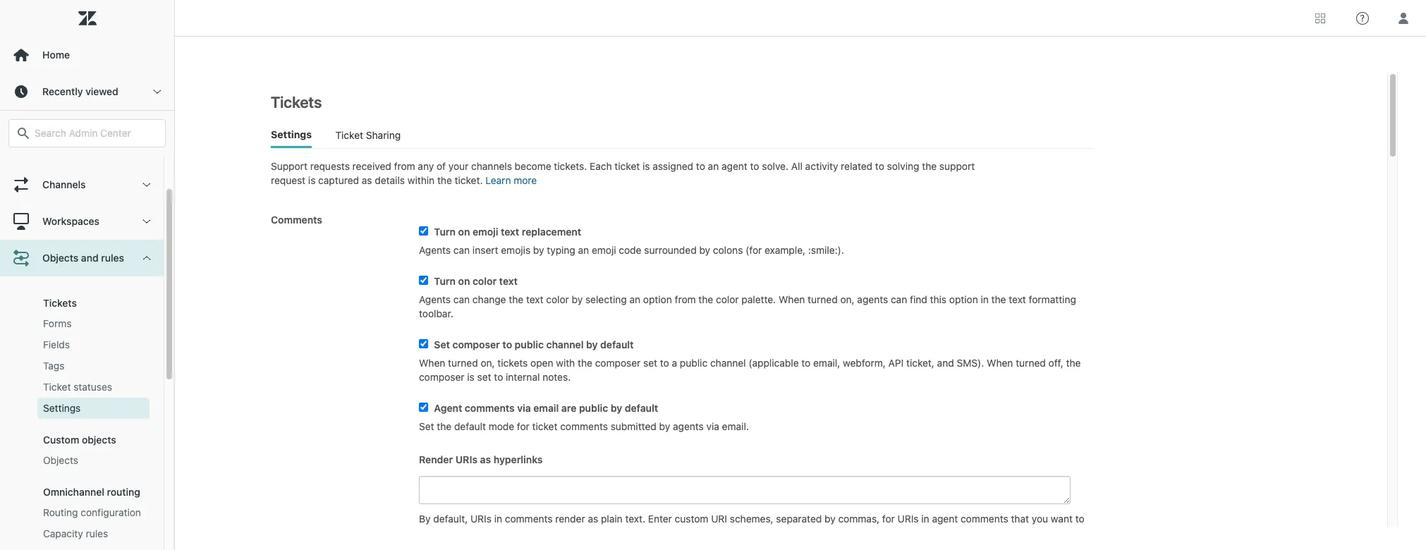 Task type: describe. For each thing, give the bounding box(es) containing it.
objects for objects and rules
[[42, 252, 79, 264]]

objects element
[[43, 454, 78, 468]]

Search Admin Center field
[[35, 127, 157, 140]]

viewed
[[86, 85, 118, 97]]

fields link
[[37, 334, 150, 356]]

routing
[[43, 507, 78, 519]]

omnichannel
[[43, 486, 104, 498]]

ticket statuses link
[[37, 377, 150, 398]]

omnichannel routing element
[[43, 486, 140, 498]]

tree inside primary element
[[0, 130, 174, 550]]

recently viewed button
[[0, 73, 174, 110]]

channels button
[[0, 167, 164, 203]]

objects and rules button
[[0, 240, 164, 277]]

routing configuration element
[[43, 506, 141, 520]]

workspaces button
[[0, 203, 164, 240]]

capacity rules
[[43, 528, 108, 540]]

capacity
[[43, 528, 83, 540]]

tickets element
[[43, 297, 77, 309]]

settings link
[[37, 398, 150, 419]]

routing
[[107, 486, 140, 498]]

settings
[[43, 402, 81, 414]]

channels
[[42, 179, 86, 191]]

home
[[42, 49, 70, 61]]

recently viewed
[[42, 85, 118, 97]]

help image
[[1357, 12, 1370, 24]]

custom
[[43, 434, 79, 446]]

custom objects element
[[43, 434, 116, 446]]

tags element
[[43, 359, 65, 373]]

workspaces
[[42, 215, 100, 227]]

statuses
[[74, 381, 112, 393]]



Task type: vqa. For each thing, say whether or not it's contained in the screenshot.
Search Admin Center field
yes



Task type: locate. For each thing, give the bounding box(es) containing it.
objects inside group
[[43, 454, 78, 466]]

custom objects
[[43, 434, 116, 446]]

tags
[[43, 360, 65, 372]]

zendesk products image
[[1316, 13, 1326, 23]]

objects inside dropdown button
[[42, 252, 79, 264]]

ticket statuses element
[[43, 380, 112, 394]]

objects
[[42, 252, 79, 264], [43, 454, 78, 466]]

forms
[[43, 318, 72, 330]]

routing configuration
[[43, 507, 141, 519]]

and
[[81, 252, 99, 264]]

configuration
[[81, 507, 141, 519]]

omnichannel routing
[[43, 486, 140, 498]]

home button
[[0, 37, 174, 73]]

user menu image
[[1395, 9, 1413, 27]]

objects left and
[[42, 252, 79, 264]]

capacity rules element
[[43, 527, 108, 541]]

routing configuration link
[[37, 502, 150, 524]]

primary element
[[0, 0, 175, 550]]

ticket
[[43, 381, 71, 393]]

objects and rules group
[[0, 277, 164, 550]]

rules
[[101, 252, 124, 264], [86, 528, 108, 540]]

objects down custom
[[43, 454, 78, 466]]

0 vertical spatial rules
[[101, 252, 124, 264]]

fields
[[43, 339, 70, 351]]

tree item inside tree
[[0, 240, 164, 550]]

objects for objects
[[43, 454, 78, 466]]

rules right and
[[101, 252, 124, 264]]

objects link
[[37, 450, 150, 471]]

none search field inside primary element
[[1, 119, 173, 147]]

recently
[[42, 85, 83, 97]]

fields element
[[43, 338, 70, 352]]

0 vertical spatial objects
[[42, 252, 79, 264]]

objects
[[82, 434, 116, 446]]

rules inside objects and rules dropdown button
[[101, 252, 124, 264]]

tree
[[0, 130, 174, 550]]

tickets
[[43, 297, 77, 309]]

tree containing channels
[[0, 130, 174, 550]]

people image
[[12, 139, 30, 157]]

capacity rules link
[[37, 524, 150, 545]]

1 vertical spatial objects
[[43, 454, 78, 466]]

1 vertical spatial rules
[[86, 528, 108, 540]]

forms element
[[43, 317, 72, 331]]

ticket statuses
[[43, 381, 112, 393]]

tree item containing objects and rules
[[0, 240, 164, 550]]

rules down routing configuration link
[[86, 528, 108, 540]]

objects and rules
[[42, 252, 124, 264]]

rules inside capacity rules element
[[86, 528, 108, 540]]

None search field
[[1, 119, 173, 147]]

tags link
[[37, 356, 150, 377]]

forms link
[[37, 313, 150, 334]]

settings element
[[43, 401, 81, 416]]

tree item
[[0, 240, 164, 550]]



